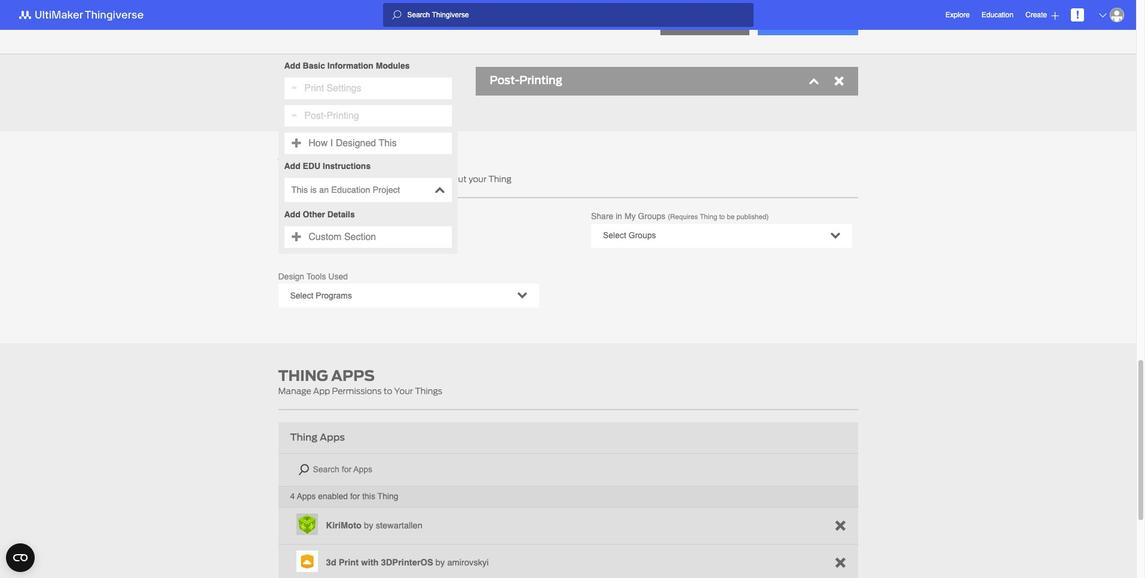 Task type: vqa. For each thing, say whether or not it's contained in the screenshot.
THE WHERE
no



Task type: describe. For each thing, give the bounding box(es) containing it.
add other details
[[284, 210, 355, 219]]

permissions
[[332, 387, 382, 397]]

to inside thing apps manage app permissions to your things
[[384, 387, 392, 397]]

other
[[303, 210, 325, 219]]

app
[[313, 387, 330, 397]]

used
[[329, 272, 348, 282]]

published)
[[737, 213, 769, 221]]

1 horizontal spatial post-
[[490, 72, 520, 88]]

my
[[625, 212, 636, 221]]

progress
[[405, 230, 443, 241]]

add for add basic information modules
[[284, 61, 301, 71]]

thing inside tell us more increase discoverability by sharing more about your thing
[[489, 175, 512, 184]]

tools
[[307, 272, 326, 282]]

publish
[[777, 19, 812, 28]]

preview text
[[506, 17, 559, 25]]

amirovskyi
[[448, 559, 489, 568]]

search control image
[[392, 10, 402, 20]]

modules
[[376, 61, 410, 71]]

about
[[443, 175, 467, 184]]

in
[[616, 212, 623, 221]]

design tools used
[[278, 272, 348, 282]]

0 horizontal spatial printing
[[327, 111, 359, 121]]

3d
[[326, 559, 337, 568]]

to inside share in my groups (requires thing to be published)
[[720, 213, 726, 221]]

explore
[[946, 10, 970, 19]]

thing inside share in my groups (requires thing to be published)
[[700, 213, 718, 221]]

preview
[[506, 17, 539, 25]]

&
[[703, 19, 709, 28]]

custom
[[309, 232, 342, 243]]

apps for 4 apps enabled for this thing
[[297, 492, 316, 502]]

edu
[[303, 161, 321, 171]]

stewartallen
[[376, 522, 423, 531]]

increase
[[278, 175, 313, 184]]

thing right search control image
[[417, 10, 467, 31]]

1 horizontal spatial education
[[982, 11, 1014, 19]]

publish thing button
[[759, 12, 859, 35]]

1 vertical spatial education
[[332, 185, 371, 195]]

this thing is a work-in-progress
[[304, 230, 443, 241]]

preview text button
[[488, 11, 577, 31]]

2 vertical spatial by
[[436, 559, 445, 568]]

design
[[278, 272, 304, 282]]

save & view button
[[661, 12, 750, 35]]

3dprinteros
[[381, 559, 433, 568]]

information
[[328, 61, 374, 71]]

your
[[469, 175, 487, 184]]

avatar image
[[1111, 8, 1125, 22]]

things
[[415, 387, 443, 397]]

thing down manage
[[290, 431, 318, 445]]

tell us more increase discoverability by sharing more about your thing
[[278, 154, 512, 184]]

thing down details
[[324, 230, 348, 241]]

your
[[394, 387, 413, 397]]

plusicon image
[[1052, 12, 1060, 19]]

publish thing
[[777, 19, 841, 28]]

new
[[377, 10, 414, 31]]

save
[[679, 19, 701, 28]]

creating
[[278, 10, 359, 31]]

1 vertical spatial is
[[351, 230, 358, 241]]

add for add edu instructions
[[284, 161, 301, 171]]

sharing
[[387, 175, 417, 184]]

this
[[363, 492, 376, 502]]

save & view
[[679, 19, 732, 28]]

add basic information modules
[[284, 61, 410, 71]]

0 vertical spatial this
[[379, 138, 397, 149]]

4
[[290, 492, 295, 502]]

tell
[[278, 154, 316, 175]]



Task type: locate. For each thing, give the bounding box(es) containing it.
2 vertical spatial add
[[284, 210, 301, 219]]

1 vertical spatial a
[[360, 230, 366, 241]]

apps
[[331, 366, 375, 387], [320, 431, 345, 445], [297, 492, 316, 502]]

0 vertical spatial is
[[311, 185, 317, 195]]

discoverability
[[315, 175, 374, 184]]

section
[[344, 232, 376, 243]]

settings
[[327, 83, 362, 94]]

2 vertical spatial this
[[304, 230, 322, 241]]

add up increase
[[284, 161, 301, 171]]

0 horizontal spatial post-
[[305, 111, 327, 121]]

work-
[[368, 230, 394, 241]]

cancel
[[624, 20, 655, 28]]

designed
[[336, 138, 376, 149]]

this for this thing is a work-in-progress
[[304, 230, 322, 241]]

1 horizontal spatial is
[[351, 230, 358, 241]]

how
[[309, 138, 328, 149]]

1 add from the top
[[284, 61, 301, 71]]

2 horizontal spatial by
[[436, 559, 445, 568]]

create button
[[1026, 5, 1060, 25]]

add left "other"
[[284, 210, 301, 219]]

print down basic
[[305, 83, 324, 94]]

thing
[[417, 10, 467, 31], [815, 19, 841, 28], [489, 175, 512, 184], [700, 213, 718, 221], [324, 230, 348, 241], [278, 366, 328, 387], [290, 431, 318, 445], [378, 492, 399, 502]]

1 vertical spatial post-
[[305, 111, 327, 121]]

manage
[[278, 387, 311, 397]]

for
[[350, 492, 360, 502]]

is
[[311, 185, 317, 195], [351, 230, 358, 241]]

i
[[331, 138, 333, 149]]

by
[[375, 175, 385, 184], [364, 522, 374, 531], [436, 559, 445, 568]]

add
[[284, 61, 301, 71], [284, 161, 301, 171], [284, 210, 301, 219]]

0 vertical spatial by
[[375, 175, 385, 184]]

thing left permissions
[[278, 366, 328, 387]]

0 vertical spatial a
[[362, 10, 373, 31]]

printing
[[520, 72, 563, 88], [327, 111, 359, 121]]

project
[[373, 185, 400, 195]]

1 horizontal spatial by
[[375, 175, 385, 184]]

an
[[319, 185, 329, 195]]

post-printing down preview text button
[[490, 72, 563, 88]]

None text field
[[488, 0, 847, 11]]

by up "project"
[[375, 175, 385, 184]]

1 vertical spatial add
[[284, 161, 301, 171]]

share in my groups (requires thing to be published)
[[592, 212, 769, 221]]

view
[[711, 19, 732, 28]]

by inside tell us more increase discoverability by sharing more about your thing
[[375, 175, 385, 184]]

this down increase
[[292, 185, 308, 195]]

0 vertical spatial education
[[982, 11, 1014, 19]]

a
[[362, 10, 373, 31], [360, 230, 366, 241]]

1 vertical spatial apps
[[320, 431, 345, 445]]

be
[[727, 213, 735, 221]]

apps right 4
[[297, 492, 316, 502]]

0 horizontal spatial to
[[384, 387, 392, 397]]

apps for thing apps manage app permissions to your things
[[331, 366, 375, 387]]

create
[[1026, 10, 1048, 19]]

1 horizontal spatial to
[[720, 213, 726, 221]]

apps down app on the left bottom of page
[[320, 431, 345, 445]]

thing right your
[[489, 175, 512, 184]]

0 vertical spatial apps
[[331, 366, 375, 387]]

instructions
[[323, 161, 371, 171]]

this
[[379, 138, 397, 149], [292, 185, 308, 195], [304, 230, 322, 241]]

thing apps
[[290, 431, 345, 445]]

1 vertical spatial to
[[384, 387, 392, 397]]

a left new
[[362, 10, 373, 31]]

more
[[419, 175, 441, 184]]

post-printing down print settings
[[302, 111, 359, 121]]

1 vertical spatial printing
[[327, 111, 359, 121]]

how i designed this
[[306, 138, 397, 149]]

is left an
[[311, 185, 317, 195]]

makerbot logo image
[[12, 8, 158, 22]]

! link
[[1072, 8, 1085, 22]]

details
[[328, 210, 355, 219]]

share
[[592, 212, 614, 221]]

creating a new thing
[[278, 10, 467, 31]]

3d print with 3dprinteros by amirovskyi
[[326, 559, 489, 568]]

1 horizontal spatial print
[[339, 559, 359, 568]]

1 vertical spatial this
[[292, 185, 308, 195]]

Search for Apps text field
[[290, 459, 467, 481]]

open widget image
[[6, 544, 35, 573]]

a left work-
[[360, 230, 366, 241]]

by left amirovskyi at left
[[436, 559, 445, 568]]

education link
[[982, 9, 1014, 21]]

thing apps manage app permissions to your things
[[278, 366, 443, 397]]

in-
[[394, 230, 405, 241]]

0 vertical spatial post-
[[490, 72, 520, 88]]

add edu instructions
[[284, 161, 371, 171]]

0 vertical spatial print
[[305, 83, 324, 94]]

education
[[982, 11, 1014, 19], [332, 185, 371, 195]]

more
[[345, 154, 392, 175]]

4 apps enabled for this thing
[[290, 492, 399, 502]]

print right 3d
[[339, 559, 359, 568]]

kirimoto by stewartallen
[[326, 522, 423, 531]]

add for add other details
[[284, 210, 301, 219]]

groups
[[639, 212, 666, 221]]

Search Thingiverse text field
[[402, 10, 754, 20]]

1 vertical spatial by
[[364, 522, 374, 531]]

kirimoto
[[326, 522, 362, 531]]

print
[[305, 83, 324, 94], [339, 559, 359, 568]]

1 horizontal spatial post-printing
[[490, 72, 563, 88]]

1 vertical spatial print
[[339, 559, 359, 568]]

thing left be
[[700, 213, 718, 221]]

0 horizontal spatial education
[[332, 185, 371, 195]]

2 vertical spatial apps
[[297, 492, 316, 502]]

explore button
[[946, 5, 970, 25]]

apps for thing apps
[[320, 431, 345, 445]]

by right the kirimoto
[[364, 522, 374, 531]]

is down details
[[351, 230, 358, 241]]

print settings
[[302, 83, 362, 94]]

add left basic
[[284, 61, 301, 71]]

post-printing
[[490, 72, 563, 88], [302, 111, 359, 121]]

custom section
[[306, 232, 376, 243]]

education down discoverability
[[332, 185, 371, 195]]

thing right this
[[378, 492, 399, 502]]

0 horizontal spatial print
[[305, 83, 324, 94]]

basic
[[303, 61, 325, 71]]

0 vertical spatial post-printing
[[490, 72, 563, 88]]

0 vertical spatial to
[[720, 213, 726, 221]]

0 vertical spatial printing
[[520, 72, 563, 88]]

text
[[541, 17, 559, 25]]

with
[[361, 559, 379, 568]]

to left be
[[720, 213, 726, 221]]

2 add from the top
[[284, 161, 301, 171]]

education left the create in the right top of the page
[[982, 11, 1014, 19]]

0 vertical spatial add
[[284, 61, 301, 71]]

to
[[720, 213, 726, 221], [384, 387, 392, 397]]

thing inside thing apps manage app permissions to your things
[[278, 366, 328, 387]]

0 horizontal spatial by
[[364, 522, 374, 531]]

1 vertical spatial post-printing
[[302, 111, 359, 121]]

this for this is an education project
[[292, 185, 308, 195]]

0 horizontal spatial post-printing
[[302, 111, 359, 121]]

this up tell us more increase discoverability by sharing more about your thing
[[379, 138, 397, 149]]

1 horizontal spatial printing
[[520, 72, 563, 88]]

this is an education project
[[292, 185, 400, 195]]

to left your
[[384, 387, 392, 397]]

!
[[1077, 8, 1080, 21]]

apps inside thing apps manage app permissions to your things
[[331, 366, 375, 387]]

3 add from the top
[[284, 210, 301, 219]]

thing right publish
[[815, 19, 841, 28]]

this down "other"
[[304, 230, 322, 241]]

cancel link
[[624, 20, 655, 28]]

us
[[319, 154, 341, 175]]

(requires
[[668, 213, 699, 221]]

thing inside publish thing button
[[815, 19, 841, 28]]

0 horizontal spatial is
[[311, 185, 317, 195]]

apps right app on the left bottom of page
[[331, 366, 375, 387]]

enabled
[[318, 492, 348, 502]]



